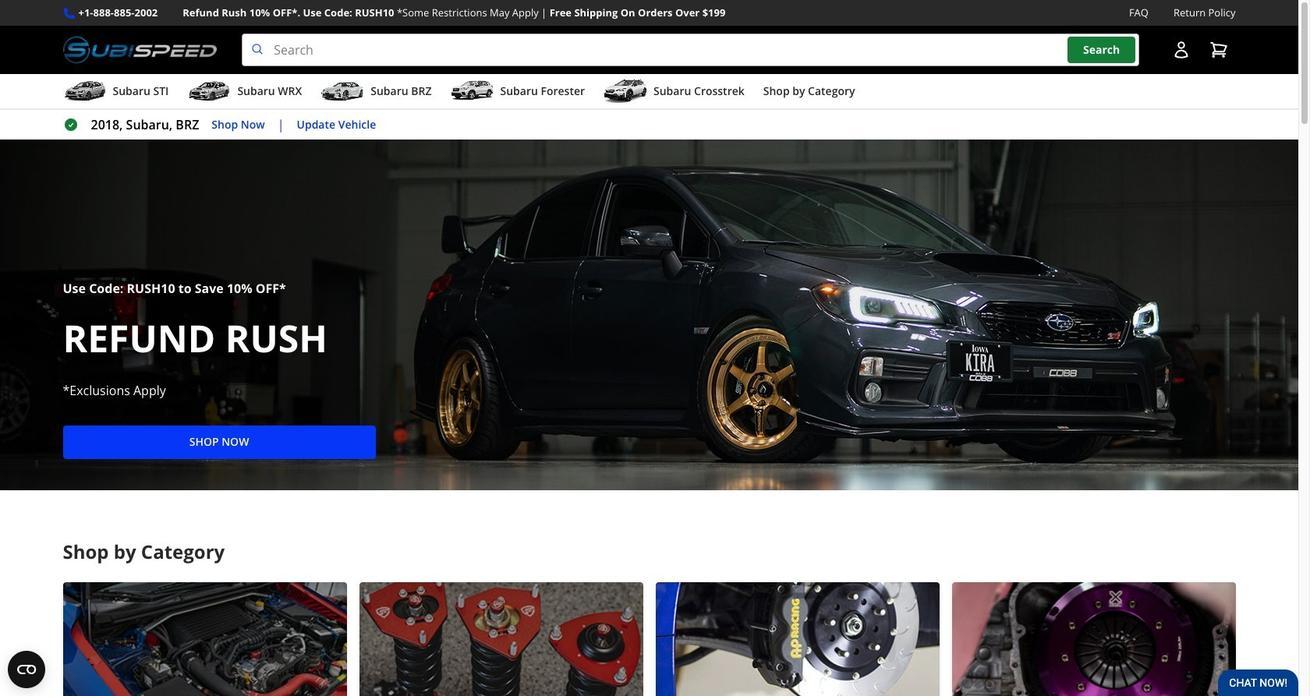 Task type: locate. For each thing, give the bounding box(es) containing it.
engine image
[[63, 583, 347, 696]]

drivetrain image
[[952, 583, 1236, 696]]

suspension image
[[359, 583, 643, 696]]

search input field
[[242, 34, 1139, 66]]

a subaru crosstrek thumbnail image image
[[604, 80, 647, 103]]

a subaru forester thumbnail image image
[[450, 80, 494, 103]]

a subaru brz thumbnail image image
[[321, 80, 364, 103]]

a subaru sti thumbnail image image
[[63, 80, 106, 103]]



Task type: vqa. For each thing, say whether or not it's contained in the screenshot.
MORE.
no



Task type: describe. For each thing, give the bounding box(es) containing it.
brakes image
[[655, 583, 939, 696]]

refund rush tax sale image
[[0, 140, 1298, 491]]

a subaru wrx thumbnail image image
[[187, 80, 231, 103]]

open widget image
[[8, 651, 45, 689]]

subispeed logo image
[[63, 34, 217, 66]]



